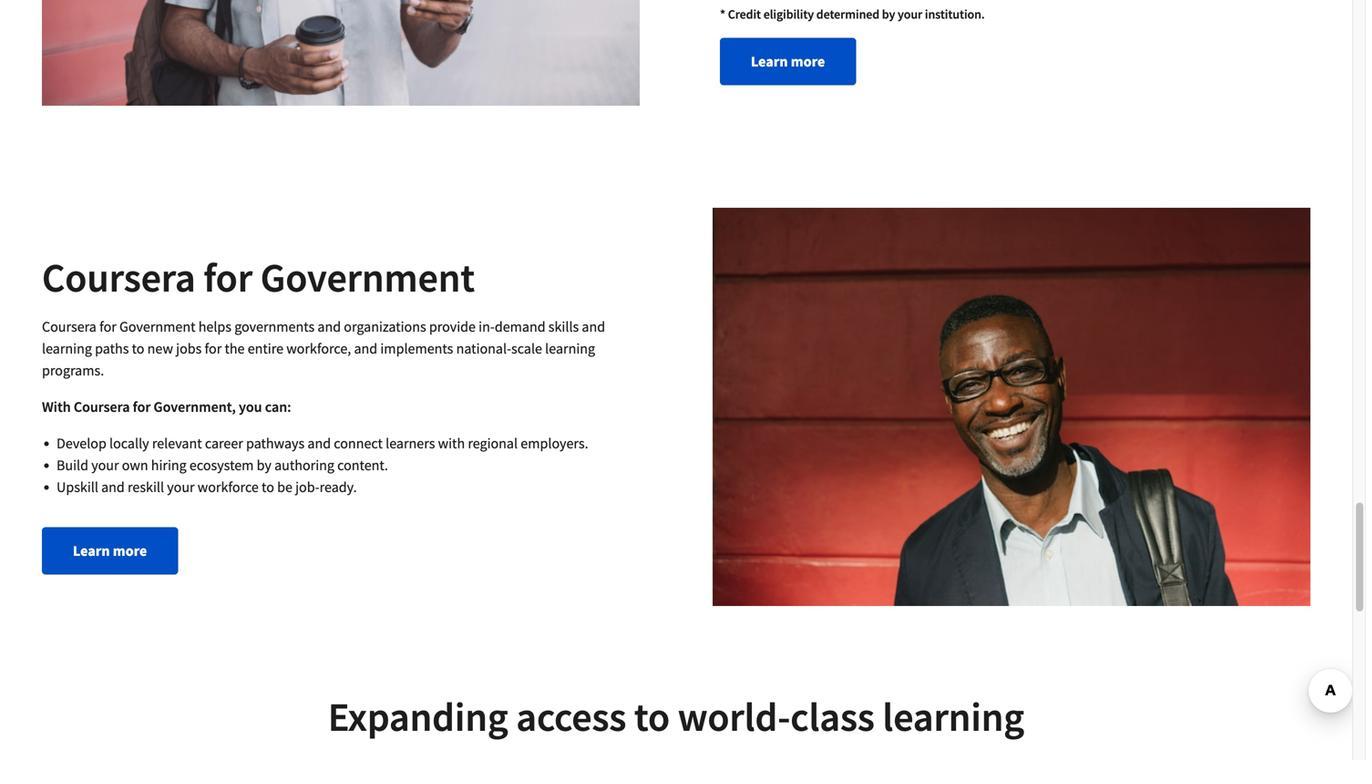 Task type: locate. For each thing, give the bounding box(es) containing it.
1 horizontal spatial learn more link
[[720, 38, 857, 85]]

government up organizations
[[261, 252, 475, 303]]

demand
[[495, 318, 546, 336]]

1 vertical spatial by
[[257, 456, 272, 474]]

learn more button down upskill
[[42, 527, 178, 575]]

regional
[[468, 434, 518, 453]]

1 horizontal spatial learn more
[[751, 52, 826, 70]]

learn
[[751, 52, 788, 70], [73, 542, 110, 560]]

develop
[[57, 434, 107, 453]]

connect
[[334, 434, 383, 453]]

learning
[[42, 339, 92, 358], [545, 339, 596, 358], [883, 692, 1025, 742]]

government for coursera for government helps governments and organizations provide in-demand skills and learning paths to new jobs for the entire workforce, and implements national-scale learning programs.
[[119, 318, 196, 336]]

0 vertical spatial learn more button
[[720, 38, 857, 85]]

world-
[[678, 692, 791, 742]]

learn more link
[[720, 38, 857, 85], [42, 527, 178, 575]]

and right skills
[[582, 318, 606, 336]]

coursera
[[42, 252, 196, 303], [42, 318, 97, 336], [74, 398, 130, 416]]

0 vertical spatial government
[[261, 252, 475, 303]]

coursera for government helps governments and organizations provide in-demand skills and learning paths to new jobs for the entire workforce, and implements national-scale learning programs.
[[42, 318, 606, 380]]

and down own
[[101, 478, 125, 496]]

0 vertical spatial to
[[132, 339, 145, 358]]

0 horizontal spatial learning
[[42, 339, 92, 358]]

0 horizontal spatial more
[[113, 542, 147, 560]]

to
[[132, 339, 145, 358], [262, 478, 274, 496], [635, 692, 670, 742]]

learn more button for left learn more link
[[42, 527, 178, 575]]

0 horizontal spatial by
[[257, 456, 272, 474]]

upskill
[[57, 478, 98, 496]]

and up workforce,
[[318, 318, 341, 336]]

skills
[[549, 318, 579, 336]]

1 horizontal spatial government
[[261, 252, 475, 303]]

0 vertical spatial coursera
[[42, 252, 196, 303]]

2 horizontal spatial your
[[898, 6, 923, 22]]

relevant
[[152, 434, 202, 453]]

1 vertical spatial coursera
[[42, 318, 97, 336]]

coursera up the programs.
[[42, 318, 97, 336]]

*
[[720, 6, 726, 22]]

job-
[[296, 478, 320, 496]]

1 horizontal spatial learn more button
[[720, 38, 857, 85]]

programs.
[[42, 361, 104, 380]]

1 horizontal spatial to
[[262, 478, 274, 496]]

build
[[57, 456, 88, 474]]

with coursera for government, you can:
[[42, 398, 291, 416]]

1 horizontal spatial learning
[[545, 339, 596, 358]]

0 horizontal spatial your
[[91, 456, 119, 474]]

can:
[[265, 398, 291, 416]]

more down reskill
[[113, 542, 147, 560]]

learn more down eligibility
[[751, 52, 826, 70]]

2 horizontal spatial to
[[635, 692, 670, 742]]

learn more link down upskill
[[42, 527, 178, 575]]

by down pathways
[[257, 456, 272, 474]]

the
[[225, 339, 245, 358]]

your down hiring
[[167, 478, 195, 496]]

content.
[[338, 456, 388, 474]]

for up paths at the left of page
[[99, 318, 117, 336]]

scale
[[512, 339, 543, 358]]

coursera up paths at the left of page
[[42, 252, 196, 303]]

0 vertical spatial by
[[883, 6, 896, 22]]

coursera for government image
[[713, 208, 1311, 607]]

1 horizontal spatial more
[[791, 52, 826, 70]]

determined
[[817, 6, 880, 22]]

for up locally
[[133, 398, 151, 416]]

0 horizontal spatial learn more button
[[42, 527, 178, 575]]

helps
[[199, 318, 232, 336]]

government inside coursera for government helps governments and organizations provide in-demand skills and learning paths to new jobs for the entire workforce, and implements national-scale learning programs.
[[119, 318, 196, 336]]

workforce
[[198, 478, 259, 496]]

0 vertical spatial learn
[[751, 52, 788, 70]]

0 vertical spatial learn more
[[751, 52, 826, 70]]

access
[[516, 692, 627, 742]]

1 vertical spatial your
[[91, 456, 119, 474]]

government up "new"
[[119, 318, 196, 336]]

0 horizontal spatial learn more link
[[42, 527, 178, 575]]

learn more link down eligibility
[[720, 38, 857, 85]]

with
[[42, 398, 71, 416]]

1 vertical spatial learn
[[73, 542, 110, 560]]

your
[[898, 6, 923, 22], [91, 456, 119, 474], [167, 478, 195, 496]]

coursera for campus image
[[42, 0, 640, 106]]

to left be at the bottom of the page
[[262, 478, 274, 496]]

1 horizontal spatial by
[[883, 6, 896, 22]]

develop locally relevant career pathways and connect learners with regional employers. build your own hiring ecosystem by authoring content. upskill and reskill your workforce to be job-ready.
[[57, 434, 589, 496]]

jobs
[[176, 339, 202, 358]]

learn down eligibility
[[751, 52, 788, 70]]

employers.
[[521, 434, 589, 453]]

2 vertical spatial coursera
[[74, 398, 130, 416]]

authoring
[[275, 456, 335, 474]]

coursera up develop
[[74, 398, 130, 416]]

0 horizontal spatial government
[[119, 318, 196, 336]]

for up helps
[[204, 252, 253, 303]]

and down organizations
[[354, 339, 378, 358]]

pathways
[[246, 434, 305, 453]]

1 vertical spatial to
[[262, 478, 274, 496]]

1 horizontal spatial your
[[167, 478, 195, 496]]

your left institution.
[[898, 6, 923, 22]]

your left own
[[91, 456, 119, 474]]

by
[[883, 6, 896, 22], [257, 456, 272, 474]]

learn more button down eligibility
[[720, 38, 857, 85]]

ready.
[[320, 478, 357, 496]]

0 horizontal spatial learn more
[[73, 542, 147, 560]]

coursera inside coursera for government helps governments and organizations provide in-demand skills and learning paths to new jobs for the entire workforce, and implements national-scale learning programs.
[[42, 318, 97, 336]]

more
[[791, 52, 826, 70], [113, 542, 147, 560]]

learn more down upskill
[[73, 542, 147, 560]]

by inside the develop locally relevant career pathways and connect learners with regional employers. build your own hiring ecosystem by authoring content. upskill and reskill your workforce to be job-ready.
[[257, 456, 272, 474]]

to right access
[[635, 692, 670, 742]]

1 vertical spatial learn more link
[[42, 527, 178, 575]]

0 horizontal spatial to
[[132, 339, 145, 358]]

for
[[204, 252, 253, 303], [99, 318, 117, 336], [205, 339, 222, 358], [133, 398, 151, 416]]

for left the the
[[205, 339, 222, 358]]

be
[[277, 478, 293, 496]]

by right determined
[[883, 6, 896, 22]]

paths
[[95, 339, 129, 358]]

learn more button
[[720, 38, 857, 85], [42, 527, 178, 575]]

0 horizontal spatial learn
[[73, 542, 110, 560]]

national-
[[456, 339, 512, 358]]

to left "new"
[[132, 339, 145, 358]]

learn more
[[751, 52, 826, 70], [73, 542, 147, 560]]

coursera for government
[[42, 252, 475, 303]]

1 vertical spatial government
[[119, 318, 196, 336]]

more down eligibility
[[791, 52, 826, 70]]

1 vertical spatial learn more button
[[42, 527, 178, 575]]

government
[[261, 252, 475, 303], [119, 318, 196, 336]]

learn down upskill
[[73, 542, 110, 560]]

and
[[318, 318, 341, 336], [582, 318, 606, 336], [354, 339, 378, 358], [308, 434, 331, 453], [101, 478, 125, 496]]



Task type: describe. For each thing, give the bounding box(es) containing it.
coursera for coursera for government
[[42, 252, 196, 303]]

2 vertical spatial to
[[635, 692, 670, 742]]

ecosystem
[[190, 456, 254, 474]]

learners
[[386, 434, 435, 453]]

1 vertical spatial more
[[113, 542, 147, 560]]

locally
[[109, 434, 149, 453]]

in-
[[479, 318, 495, 336]]

hiring
[[151, 456, 187, 474]]

coursera for coursera for government helps governments and organizations provide in-demand skills and learning paths to new jobs for the entire workforce, and implements national-scale learning programs.
[[42, 318, 97, 336]]

to inside coursera for government helps governments and organizations provide in-demand skills and learning paths to new jobs for the entire workforce, and implements national-scale learning programs.
[[132, 339, 145, 358]]

to inside the develop locally relevant career pathways and connect learners with regional employers. build your own hiring ecosystem by authoring content. upskill and reskill your workforce to be job-ready.
[[262, 478, 274, 496]]

2 horizontal spatial learning
[[883, 692, 1025, 742]]

1 vertical spatial learn more
[[73, 542, 147, 560]]

you
[[239, 398, 262, 416]]

with
[[438, 434, 465, 453]]

0 vertical spatial learn more link
[[720, 38, 857, 85]]

government for coursera for government
[[261, 252, 475, 303]]

expanding
[[328, 692, 509, 742]]

0 vertical spatial your
[[898, 6, 923, 22]]

entire
[[248, 339, 284, 358]]

career
[[205, 434, 243, 453]]

expanding access to world-class learning
[[328, 692, 1025, 742]]

implements
[[381, 339, 454, 358]]

2 vertical spatial your
[[167, 478, 195, 496]]

eligibility
[[764, 6, 814, 22]]

credit
[[728, 6, 761, 22]]

government,
[[154, 398, 236, 416]]

new
[[147, 339, 173, 358]]

organizations
[[344, 318, 426, 336]]

class
[[791, 692, 875, 742]]

own
[[122, 456, 148, 474]]

institution.
[[925, 6, 985, 22]]

1 horizontal spatial learn
[[751, 52, 788, 70]]

reskill
[[128, 478, 164, 496]]

workforce,
[[287, 339, 351, 358]]

and up authoring
[[308, 434, 331, 453]]

0 vertical spatial more
[[791, 52, 826, 70]]

* credit eligibility determined by your institution.
[[720, 6, 985, 22]]

provide
[[429, 318, 476, 336]]

governments
[[235, 318, 315, 336]]

learn more button for learn more link to the top
[[720, 38, 857, 85]]



Task type: vqa. For each thing, say whether or not it's contained in the screenshot.
the Learn more
yes



